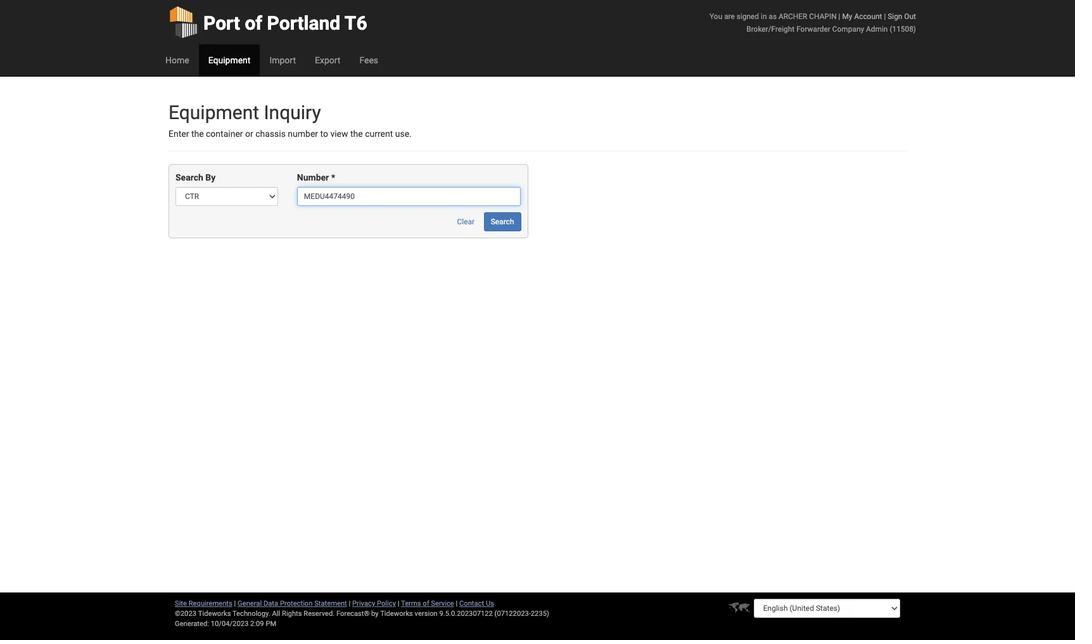 Task type: describe. For each thing, give the bounding box(es) containing it.
archer
[[779, 12, 808, 21]]

fees button
[[350, 44, 388, 76]]

sign out link
[[888, 12, 917, 21]]

search for search
[[491, 218, 514, 227]]

0 vertical spatial of
[[245, 12, 263, 34]]

2 the from the left
[[351, 129, 363, 139]]

forecast®
[[337, 610, 370, 618]]

clear
[[457, 218, 475, 227]]

home
[[165, 55, 189, 65]]

general
[[238, 600, 262, 608]]

privacy policy link
[[353, 600, 396, 608]]

equipment for equipment
[[208, 55, 251, 65]]

generated:
[[175, 620, 209, 628]]

1 the from the left
[[191, 129, 204, 139]]

search button
[[484, 213, 521, 232]]

equipment button
[[199, 44, 260, 76]]

pm
[[266, 620, 277, 628]]

export
[[315, 55, 341, 65]]

2:09
[[250, 620, 264, 628]]

container
[[206, 129, 243, 139]]

search by
[[176, 173, 216, 183]]

contact us link
[[460, 600, 494, 608]]

chapin
[[810, 12, 837, 21]]

t6
[[345, 12, 367, 34]]

import
[[270, 55, 296, 65]]

©2023 tideworks
[[175, 610, 231, 618]]

data
[[264, 600, 278, 608]]

| up 9.5.0.202307122
[[456, 600, 458, 608]]

out
[[905, 12, 917, 21]]

number *
[[297, 173, 335, 183]]

all
[[272, 610, 280, 618]]

number
[[297, 173, 329, 183]]

| up 'forecast®'
[[349, 600, 351, 608]]

are
[[725, 12, 735, 21]]

current
[[365, 129, 393, 139]]

to
[[320, 129, 328, 139]]

sign
[[888, 12, 903, 21]]

*
[[331, 173, 335, 183]]

by
[[206, 173, 216, 183]]

reserved.
[[304, 610, 335, 618]]

you
[[710, 12, 723, 21]]

search for search by
[[176, 173, 203, 183]]

terms
[[401, 600, 421, 608]]

version
[[415, 610, 438, 618]]

service
[[431, 600, 454, 608]]

2235)
[[531, 610, 550, 618]]

forwarder
[[797, 25, 831, 34]]



Task type: locate. For each thing, give the bounding box(es) containing it.
port of portland t6 link
[[169, 0, 367, 44]]

equipment inside popup button
[[208, 55, 251, 65]]

0 horizontal spatial the
[[191, 129, 204, 139]]

1 vertical spatial search
[[491, 218, 514, 227]]

site requirements link
[[175, 600, 233, 608]]

0 horizontal spatial search
[[176, 173, 203, 183]]

requirements
[[189, 600, 233, 608]]

| left sign
[[885, 12, 886, 21]]

portland
[[267, 12, 341, 34]]

0 vertical spatial equipment
[[208, 55, 251, 65]]

company
[[833, 25, 865, 34]]

1 horizontal spatial of
[[423, 600, 430, 608]]

of inside site requirements | general data protection statement | privacy policy | terms of service | contact us ©2023 tideworks technology. all rights reserved. forecast® by tideworks version 9.5.0.202307122 (07122023-2235) generated: 10/04/2023 2:09 pm
[[423, 600, 430, 608]]

contact
[[460, 600, 484, 608]]

port
[[203, 12, 240, 34]]

inquiry
[[264, 101, 321, 124]]

in
[[761, 12, 767, 21]]

the right enter
[[191, 129, 204, 139]]

site
[[175, 600, 187, 608]]

you are signed in as archer chapin | my account | sign out broker/freight forwarder company admin (11508)
[[710, 12, 917, 34]]

as
[[769, 12, 777, 21]]

of right port
[[245, 12, 263, 34]]

import button
[[260, 44, 306, 76]]

1 vertical spatial of
[[423, 600, 430, 608]]

by
[[372, 610, 379, 618]]

Number * text field
[[297, 187, 521, 206]]

equipment down port
[[208, 55, 251, 65]]

| up tideworks at the left bottom
[[398, 600, 400, 608]]

(07122023-
[[495, 610, 531, 618]]

tideworks
[[380, 610, 413, 618]]

protection
[[280, 600, 313, 608]]

chassis
[[256, 129, 286, 139]]

search
[[176, 173, 203, 183], [491, 218, 514, 227]]

search inside button
[[491, 218, 514, 227]]

clear button
[[450, 213, 482, 232]]

fees
[[360, 55, 378, 65]]

us
[[486, 600, 494, 608]]

privacy
[[353, 600, 375, 608]]

account
[[855, 12, 883, 21]]

my
[[843, 12, 853, 21]]

| left 'my'
[[839, 12, 841, 21]]

my account link
[[843, 12, 883, 21]]

policy
[[377, 600, 396, 608]]

rights
[[282, 610, 302, 618]]

1 horizontal spatial the
[[351, 129, 363, 139]]

equipment
[[208, 55, 251, 65], [169, 101, 259, 124]]

view
[[331, 129, 348, 139]]

terms of service link
[[401, 600, 454, 608]]

the right view
[[351, 129, 363, 139]]

0 vertical spatial search
[[176, 173, 203, 183]]

9.5.0.202307122
[[440, 610, 493, 618]]

|
[[839, 12, 841, 21], [885, 12, 886, 21], [234, 600, 236, 608], [349, 600, 351, 608], [398, 600, 400, 608], [456, 600, 458, 608]]

or
[[245, 129, 253, 139]]

admin
[[867, 25, 888, 34]]

the
[[191, 129, 204, 139], [351, 129, 363, 139]]

site requirements | general data protection statement | privacy policy | terms of service | contact us ©2023 tideworks technology. all rights reserved. forecast® by tideworks version 9.5.0.202307122 (07122023-2235) generated: 10/04/2023 2:09 pm
[[175, 600, 550, 628]]

1 horizontal spatial search
[[491, 218, 514, 227]]

number
[[288, 129, 318, 139]]

enter
[[169, 129, 189, 139]]

signed
[[737, 12, 760, 21]]

equipment inside equipment inquiry enter the container or chassis number to view the current use.
[[169, 101, 259, 124]]

of
[[245, 12, 263, 34], [423, 600, 430, 608]]

home button
[[156, 44, 199, 76]]

export button
[[306, 44, 350, 76]]

10/04/2023
[[211, 620, 249, 628]]

search left by
[[176, 173, 203, 183]]

use.
[[395, 129, 412, 139]]

equipment inquiry enter the container or chassis number to view the current use.
[[169, 101, 412, 139]]

port of portland t6
[[203, 12, 367, 34]]

(11508)
[[890, 25, 917, 34]]

equipment for equipment inquiry enter the container or chassis number to view the current use.
[[169, 101, 259, 124]]

of up the version
[[423, 600, 430, 608]]

general data protection statement link
[[238, 600, 347, 608]]

0 horizontal spatial of
[[245, 12, 263, 34]]

search right clear at the left top of the page
[[491, 218, 514, 227]]

equipment up 'container'
[[169, 101, 259, 124]]

statement
[[315, 600, 347, 608]]

broker/freight
[[747, 25, 795, 34]]

| left general
[[234, 600, 236, 608]]

technology.
[[233, 610, 271, 618]]

1 vertical spatial equipment
[[169, 101, 259, 124]]



Task type: vqa. For each thing, say whether or not it's contained in the screenshot.
"of" in the the Proceed to Exit 307 and follow the signs to North Marine Drive West. Turn west onto North Marine Drive and proceed for approximately 4.2 miles. T-6 is located on the right (north) side of Marine Drive.
no



